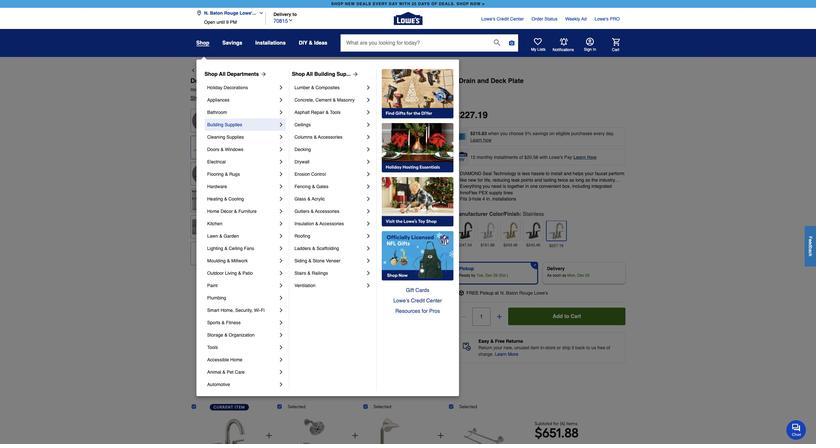 Task type: vqa. For each thing, say whether or not it's contained in the screenshot.
for inside the the DIAMOND Seal Technology is less hassle to install and helps your faucet perform like new for life, reducing leak points and lasting twice as long as the industry standard
yes



Task type: describe. For each thing, give the bounding box(es) containing it.
& for insulation & accessories
[[315, 221, 318, 227]]

columns & accessories link
[[295, 131, 365, 143]]

chevron right image for home décor & furniture
[[278, 208, 285, 215]]

stone
[[313, 258, 325, 264]]

lowe'...
[[240, 10, 256, 16]]

chevron right image for appliances
[[278, 97, 285, 103]]

pex
[[479, 190, 488, 195]]

item
[[190, 87, 199, 92]]

living
[[225, 271, 237, 276]]

scaffolding
[[317, 246, 339, 251]]

Search Query text field
[[341, 35, 489, 51]]

pickup image
[[459, 291, 464, 296]]

bathroom up centerset
[[273, 68, 298, 74]]

chevron right image for holiday decorations
[[278, 84, 285, 91]]

dec inside delivery as soon as mon, dec 25
[[577, 273, 584, 278]]

and inside delta trinsic stainless 4-in centerset 2-handle watersense bathroom sink faucet with drain and deck plate item # 4130955 | model # 2559-ssmpu-dst
[[477, 77, 489, 85]]

composites
[[316, 85, 340, 90]]

0 horizontal spatial tools
[[207, 345, 218, 350]]

mon,
[[568, 273, 576, 278]]

lowe's credit center link
[[382, 296, 454, 306]]

shop delta
[[190, 95, 216, 101]]

3 title image from the top
[[192, 217, 212, 237]]

cart inside button
[[571, 314, 581, 320]]

1 plus image from the left
[[265, 432, 273, 440]]

for inside diamond seal technology is less hassle to install and helps your faucet perform like new for life, reducing leak points and lasting twice as long as the industry standard
[[478, 177, 483, 183]]

& for siding & stone veneer
[[309, 258, 312, 264]]

lowe's home improvement notification center image
[[560, 38, 568, 46]]

plus image
[[496, 314, 503, 320]]

cart inside button
[[612, 47, 620, 52]]

better together heading
[[190, 376, 600, 387]]

& for animal & pet care
[[222, 370, 226, 375]]

lowe's inside lowe's credit center link
[[482, 16, 496, 22]]

chevron right image for bathroom
[[278, 109, 285, 116]]

chevron right image for smart home, security, wi-fi
[[278, 307, 285, 314]]

shop for shop all departments
[[205, 71, 218, 77]]

credit for lowe's
[[497, 16, 509, 22]]

you inside $215.83 when you choose 5% savings on eligible purchases every day. learn how
[[500, 131, 508, 136]]

1 horizontal spatial arrow right image
[[416, 211, 424, 218]]

acrylic
[[312, 197, 325, 202]]

with
[[399, 2, 410, 6]]

25 for shop
[[412, 2, 417, 6]]

every
[[594, 131, 605, 136]]

shop all departments link
[[205, 70, 267, 78]]

chevron right image for tools
[[278, 344, 285, 351]]

asphalt
[[295, 110, 310, 115]]

chevron right image for outdoor living & patio
[[278, 270, 285, 277]]

1 horizontal spatial n.
[[500, 291, 505, 296]]

$20.58
[[525, 155, 539, 160]]

diy
[[299, 40, 308, 46]]

$215.83 when you choose 5% savings on eligible purchases every day. learn how
[[471, 131, 615, 143]]

champagne bronze image
[[502, 222, 519, 239]]

2 # from the left
[[239, 87, 241, 92]]

& for lumber & composites
[[311, 85, 314, 90]]

plate
[[508, 77, 524, 85]]

chevron right image for cleaning supplies
[[278, 134, 285, 140]]

chrome image
[[479, 222, 496, 239]]

chevron right image for stairs & railings
[[365, 270, 372, 277]]

animal
[[207, 370, 221, 375]]

subtotal
[[535, 421, 552, 427]]

less
[[522, 171, 530, 176]]

chevron right image for lawn & garden
[[278, 233, 285, 240]]

1 vertical spatial rouge
[[519, 291, 533, 296]]

siding & stone veneer link
[[295, 255, 365, 267]]

ceilings link
[[295, 119, 365, 131]]

accessories for insulation & accessories
[[320, 221, 344, 227]]

0 vertical spatial bathroom link
[[243, 67, 268, 75]]

items
[[567, 421, 578, 427]]

lowe's down 'as'
[[534, 291, 548, 296]]

one
[[530, 184, 538, 189]]

0 horizontal spatial sink
[[393, 68, 404, 74]]

add
[[553, 314, 563, 320]]

chevron right image for columns & accessories
[[365, 134, 372, 140]]

savings
[[222, 40, 242, 46]]

chevron left image
[[190, 68, 196, 73]]

decking
[[295, 147, 311, 152]]

appliances
[[207, 97, 230, 103]]

chevron right image for glass & acrylic
[[365, 196, 372, 202]]

2 plus image from the left
[[351, 432, 359, 440]]

shop new deals every day with 25 days of deals. shop now >
[[331, 2, 485, 6]]

ladders & scaffolding link
[[295, 242, 365, 255]]

holiday decorations link
[[207, 81, 278, 94]]

2 faucets from the left
[[406, 68, 425, 74]]

1 horizontal spatial baton
[[506, 291, 518, 296]]

chevron right image for ventilation
[[365, 283, 372, 289]]

to for delivery
[[293, 12, 297, 17]]

chevron right image for sports & fitness
[[278, 320, 285, 326]]

visit the lowe's toy shop. image
[[382, 177, 454, 227]]

3 selected from the left
[[459, 404, 477, 410]]

bathroom right the "heads"
[[367, 68, 392, 74]]

heart outline image
[[275, 95, 283, 102]]

1 vertical spatial bathroom link
[[207, 106, 278, 119]]

chevron right image for asphalt repair & tools
[[365, 109, 372, 116]]

accessories for columns & accessories
[[318, 135, 343, 140]]

arrow right image inside shop all building sup... link
[[351, 71, 359, 78]]

erosion
[[295, 172, 310, 177]]

chevron right image for storage & organization
[[278, 332, 285, 339]]

gift
[[406, 288, 414, 294]]

organization
[[229, 333, 255, 338]]

sink inside delta trinsic stainless 4-in centerset 2-handle watersense bathroom sink faucet with drain and deck plate item # 4130955 | model # 2559-ssmpu-dst
[[406, 77, 420, 85]]

delta trinsic stainless 4-in centerset 2-handle watersense bathroom sink faucet with drain and deck plate item # 4130955 | model # 2559-ssmpu-dst
[[190, 77, 524, 92]]

bathroom up 4- on the left of the page
[[243, 68, 268, 74]]

minus image
[[460, 314, 467, 320]]

lowe's home improvement account image
[[586, 38, 594, 46]]

bathroom inside delta trinsic stainless 4-in centerset 2-handle watersense bathroom sink faucet with drain and deck plate item # 4130955 | model # 2559-ssmpu-dst
[[373, 77, 404, 85]]

need
[[492, 184, 502, 189]]

handle
[[311, 77, 332, 85]]

hardware link
[[207, 181, 278, 193]]

f e e d b a c k button
[[805, 226, 816, 267]]

venetian bronze image
[[525, 222, 542, 239]]

& right the cement
[[333, 97, 336, 103]]

doors & windows link
[[207, 143, 278, 156]]

chevron right image for automotive
[[278, 382, 285, 388]]

ventilation
[[295, 283, 316, 288]]

1 4.5 stars image from the left
[[222, 95, 252, 102]]

automotive link
[[207, 379, 278, 391]]

& for stairs & railings
[[308, 271, 311, 276]]

fits
[[460, 197, 467, 202]]

open until 9 pm
[[204, 20, 237, 25]]

chevron right image for gutters & accessories
[[365, 208, 372, 215]]

bathroom down appliances
[[207, 110, 227, 115]]

1 horizontal spatial home
[[230, 358, 243, 363]]

shop for shop
[[196, 40, 209, 46]]

supplies for building supplies
[[225, 122, 242, 127]]

ideas
[[314, 40, 328, 46]]

4 inside everything you need is together in one convenient box, including integrated innoflex pex supply lines fits 3-hole 4 in. installations
[[483, 197, 485, 202]]

chevron right image for roofing
[[365, 233, 372, 240]]

d
[[808, 244, 813, 247]]

in inside delta trinsic stainless 4-in centerset 2-handle watersense bathroom sink faucet with drain and deck plate item # 4130955 | model # 2559-ssmpu-dst
[[267, 77, 273, 85]]

chevron down image
[[288, 17, 293, 23]]

back
[[576, 345, 585, 351]]

holiday hosting essentials. image
[[382, 123, 454, 173]]

roofing
[[295, 234, 310, 239]]

bathroom sink faucets link
[[367, 67, 425, 75]]

5%
[[525, 131, 532, 136]]

& for flooring & rugs
[[225, 172, 228, 177]]

matte black image
[[457, 222, 473, 239]]

sup...
[[337, 71, 351, 77]]

to inside diamond seal technology is less hassle to install and helps your faucet perform like new for life, reducing leak points and lasting twice as long as the industry standard
[[546, 171, 550, 176]]

stairs
[[295, 271, 306, 276]]

paint link
[[207, 280, 278, 292]]

is for technology
[[518, 171, 521, 176]]

new
[[468, 177, 477, 183]]

savings button
[[222, 37, 242, 49]]

& for fencing & gates
[[312, 184, 315, 189]]

& left patio
[[238, 271, 241, 276]]

electrical link
[[207, 156, 278, 168]]

millwork
[[231, 258, 248, 264]]

1 vertical spatial stainless
[[523, 212, 544, 217]]

credit for lowe's
[[411, 298, 425, 304]]

learn how link
[[574, 155, 597, 160]]

$243.46 for venetian bronze image on the right of page
[[526, 243, 541, 248]]

learn how button
[[471, 137, 492, 143]]

delivery to
[[274, 12, 297, 17]]

chevron right image for hardware
[[278, 183, 285, 190]]

pickup ready by tue, dec 26 (est.)
[[459, 266, 508, 278]]

chevron right image for flooring & rugs
[[278, 171, 285, 178]]

flooring & rugs
[[207, 172, 240, 177]]

appliances link
[[207, 94, 278, 106]]

chevron right image for insulation & accessories
[[365, 221, 372, 227]]

erosion control
[[295, 172, 326, 177]]

chevron right image for concrete, cement & masonry
[[365, 97, 372, 103]]

lowe's
[[394, 298, 410, 304]]

fencing & gates link
[[295, 181, 365, 193]]

1 horizontal spatial building
[[314, 71, 335, 77]]

gutters
[[295, 209, 310, 214]]

cards
[[416, 288, 430, 294]]

chevron right image for kitchen
[[278, 221, 285, 227]]

& for sports & fitness
[[222, 320, 225, 326]]

diy & ideas button
[[299, 37, 328, 49]]

outdoor living & patio
[[207, 271, 253, 276]]

$243.46 for champagne bronze image
[[504, 243, 518, 248]]

& for doors & windows
[[221, 147, 224, 152]]

chevron down image
[[256, 10, 264, 16]]

chevron right image for lighting & ceiling fans
[[278, 245, 285, 252]]

2 4.5 stars image from the left
[[223, 95, 229, 102]]

center for lowe's credit center
[[426, 298, 442, 304]]

heads
[[346, 68, 362, 74]]

kitchen link
[[207, 218, 278, 230]]

lowe's pro link
[[595, 16, 620, 22]]

1 horizontal spatial pickup
[[480, 291, 494, 296]]

1 vertical spatial delta
[[204, 95, 216, 101]]

accessories for gutters & accessories
[[315, 209, 340, 214]]

chevron right image for building supplies
[[278, 122, 285, 128]]

order status link
[[532, 16, 558, 22]]

installations button
[[255, 37, 286, 49]]

location image
[[196, 10, 202, 16]]

rouge inside button
[[224, 10, 238, 16]]

selected for 1st plus icon from right
[[374, 404, 391, 410]]

for for resources for pros
[[422, 309, 428, 314]]

1 horizontal spatial as
[[570, 177, 575, 183]]

1 horizontal spatial tools
[[330, 110, 341, 115]]

lowe's credit center
[[482, 16, 524, 22]]

chevron right image for decking
[[365, 146, 372, 153]]

lowe's inside lowe's pro link
[[595, 16, 609, 22]]

c
[[808, 252, 813, 254]]

chevron right image for electrical
[[278, 159, 285, 165]]

12 monthly installments of $20.58 with lowe's pay learn how
[[471, 155, 597, 160]]

supply
[[489, 190, 502, 195]]

ventilation link
[[295, 280, 365, 292]]

lighting & ceiling fans link
[[207, 242, 278, 255]]

delivery for to
[[274, 12, 291, 17]]

furniture
[[238, 209, 257, 214]]

arrow left image
[[235, 211, 243, 218]]

0 horizontal spatial $
[[455, 110, 460, 120]]

with inside delta trinsic stainless 4-in centerset 2-handle watersense bathroom sink faucet with drain and deck plate item # 4130955 | model # 2559-ssmpu-dst
[[444, 77, 457, 85]]



Task type: locate. For each thing, give the bounding box(es) containing it.
title image
[[192, 137, 212, 158], [192, 191, 212, 211], [192, 217, 212, 237]]

chevron right image for heating & cooling
[[278, 196, 285, 202]]

to left us in the bottom of the page
[[586, 345, 590, 351]]

lowe's home improvement lists image
[[534, 38, 542, 46]]

1 horizontal spatial dec
[[577, 273, 584, 278]]

25 right mon,
[[585, 273, 590, 278]]

and down hassle
[[535, 177, 542, 183]]

& right glass
[[308, 197, 311, 202]]

doors & windows
[[207, 147, 244, 152]]

1 horizontal spatial you
[[500, 131, 508, 136]]

# right item
[[201, 87, 203, 92]]

unused
[[514, 345, 529, 351]]

glass & acrylic
[[295, 197, 325, 202]]

delta inside delta trinsic stainless 4-in centerset 2-handle watersense bathroom sink faucet with drain and deck plate item # 4130955 | model # 2559-ssmpu-dst
[[190, 77, 206, 85]]

center left order
[[510, 16, 524, 22]]

2 horizontal spatial learn
[[574, 155, 586, 160]]

1 horizontal spatial rouge
[[519, 291, 533, 296]]

e up b
[[808, 242, 813, 244]]

as
[[570, 177, 575, 183], [586, 177, 590, 183], [562, 273, 567, 278]]

chevron right image for ceilings
[[365, 122, 372, 128]]

0 horizontal spatial selected
[[288, 404, 306, 410]]

0 horizontal spatial in
[[267, 77, 273, 85]]

option group
[[452, 260, 629, 287]]

0 horizontal spatial faucets
[[299, 68, 319, 74]]

1 vertical spatial n.
[[500, 291, 505, 296]]

1 vertical spatial 4
[[562, 421, 564, 427]]

is inside diamond seal technology is less hassle to install and helps your faucet perform like new for life, reducing leak points and lasting twice as long as the industry standard
[[518, 171, 521, 176]]

insulation
[[295, 221, 314, 227]]

for inside 'link'
[[422, 309, 428, 314]]

insulation & accessories
[[295, 221, 344, 227]]

every
[[373, 2, 388, 6]]

0 vertical spatial pickup
[[459, 266, 474, 271]]

4
[[483, 197, 485, 202], [562, 421, 564, 427]]

supplies for cleaning supplies
[[227, 135, 244, 140]]

fencing
[[295, 184, 311, 189]]

$215.83
[[471, 131, 487, 136]]

1 vertical spatial home
[[230, 358, 243, 363]]

lighting
[[207, 246, 223, 251]]

0 horizontal spatial 4
[[483, 197, 485, 202]]

1 horizontal spatial your
[[585, 171, 594, 176]]

integrated
[[592, 184, 612, 189]]

chevron right image for accessible home
[[278, 357, 285, 363]]

and
[[477, 77, 489, 85], [564, 171, 572, 176], [535, 177, 542, 183]]

1 vertical spatial your
[[494, 345, 503, 351]]

2-
[[306, 77, 311, 85]]

1 horizontal spatial all
[[306, 71, 313, 77]]

lowe's home improvement cart image
[[612, 38, 620, 46]]

& left free
[[491, 339, 494, 344]]

0 vertical spatial shop
[[196, 40, 209, 46]]

0 horizontal spatial and
[[477, 77, 489, 85]]

& for heating & cooling
[[224, 197, 227, 202]]

0 vertical spatial credit
[[497, 16, 509, 22]]

1 horizontal spatial sink
[[406, 77, 420, 85]]

lasting
[[544, 177, 557, 183]]

glass & acrylic link
[[295, 193, 365, 205]]

sign in
[[584, 47, 596, 52]]

1 vertical spatial baton
[[506, 291, 518, 296]]

$ left (
[[535, 426, 543, 441]]

gutters & accessories
[[295, 209, 340, 214]]

& left the millwork in the left of the page
[[227, 258, 230, 264]]

1 horizontal spatial delivery
[[547, 266, 565, 271]]

lowe's credit center
[[394, 298, 442, 304]]

shop left new
[[331, 2, 344, 6]]

1 horizontal spatial and
[[535, 177, 542, 183]]

1 horizontal spatial shop
[[457, 2, 469, 6]]

4.5 stars image
[[222, 95, 252, 102], [223, 95, 229, 102]]

2 horizontal spatial as
[[586, 177, 590, 183]]

1 $243.46 from the left
[[504, 243, 518, 248]]

in right arrow right icon
[[267, 77, 273, 85]]

learn down $215.83 at the top
[[471, 138, 482, 143]]

lawn & garden
[[207, 234, 239, 239]]

plus image
[[265, 432, 273, 440], [351, 432, 359, 440], [437, 432, 445, 440]]

& inside easy & free returns return your new, unused item in-store or ship it back to us free of charge.
[[491, 339, 494, 344]]

1 vertical spatial in
[[526, 184, 529, 189]]

supplies up the cleaning supplies
[[225, 122, 242, 127]]

0 horizontal spatial $243.46
[[504, 243, 518, 248]]

1 horizontal spatial cart
[[612, 47, 620, 52]]

accessories down glass & acrylic link
[[315, 209, 340, 214]]

pros
[[429, 309, 440, 314]]

1 vertical spatial pickup
[[480, 291, 494, 296]]

shop inside shop all building sup... link
[[292, 71, 305, 77]]

1 vertical spatial shop
[[190, 95, 203, 101]]

arrow right image
[[259, 71, 267, 78]]

décor
[[221, 209, 233, 214]]

learn right pay
[[574, 155, 586, 160]]

fitness
[[226, 320, 241, 326]]

to inside back to results link
[[212, 68, 217, 74]]

cart down lowe's home improvement cart icon
[[612, 47, 620, 52]]

1 vertical spatial learn
[[574, 155, 586, 160]]

your inside diamond seal technology is less hassle to install and helps your faucet perform like new for life, reducing leak points and lasting twice as long as the industry standard
[[585, 171, 594, 176]]

shop down open
[[196, 40, 209, 46]]

for inside subtotal for ( 4 ) items $ 651 .88
[[553, 421, 559, 427]]

& down gutters & accessories
[[315, 221, 318, 227]]

center up the pros
[[426, 298, 442, 304]]

credit inside lowe's credit center link
[[497, 16, 509, 22]]

1 selected from the left
[[288, 404, 306, 410]]

notifications
[[553, 47, 574, 52]]

0 vertical spatial with
[[444, 77, 457, 85]]

the
[[592, 177, 598, 183]]

& for moulding & millwork
[[227, 258, 230, 264]]

for left life,
[[478, 177, 483, 183]]

my
[[531, 47, 537, 52]]

1 all from the left
[[219, 71, 226, 77]]

and left the deck
[[477, 77, 489, 85]]

for for subtotal for ( 4 ) items $ 651 .88
[[553, 421, 559, 427]]

your inside easy & free returns return your new, unused item in-store or ship it back to us free of charge.
[[494, 345, 503, 351]]

all for departments
[[219, 71, 226, 77]]

chevron right image for fencing & gates
[[365, 183, 372, 190]]

returns
[[506, 339, 523, 344]]

weekly
[[566, 16, 580, 22]]

& left pet
[[222, 370, 226, 375]]

sign
[[584, 47, 592, 52]]

shop inside shop all departments link
[[205, 71, 218, 77]]

n.
[[204, 10, 209, 16], [500, 291, 505, 296]]

is down reducing
[[503, 184, 506, 189]]

2 horizontal spatial selected
[[459, 404, 477, 410]]

as left long
[[570, 177, 575, 183]]

0 horizontal spatial building
[[207, 122, 224, 127]]

you down life,
[[483, 184, 490, 189]]

delivery as soon as mon, dec 25
[[547, 266, 590, 278]]

n. inside button
[[204, 10, 209, 16]]

delivery for as
[[547, 266, 565, 271]]

care
[[235, 370, 245, 375]]

25 right with
[[412, 2, 417, 6]]

chevron right image for drywall
[[365, 159, 372, 165]]

title image up the lighting
[[192, 217, 212, 237]]

lowe's down >
[[482, 16, 496, 22]]

2 horizontal spatial plus image
[[437, 432, 445, 440]]

2 title image from the top
[[192, 191, 212, 211]]

faucets up faucet
[[406, 68, 425, 74]]

0 horizontal spatial delivery
[[274, 12, 291, 17]]

1 faucets from the left
[[299, 68, 319, 74]]

delivery up soon
[[547, 266, 565, 271]]

find gifts for the diyer. image
[[382, 69, 454, 119]]

storage
[[207, 333, 223, 338]]

of
[[432, 2, 438, 6]]

accessible
[[207, 358, 229, 363]]

2 all from the left
[[306, 71, 313, 77]]

deals.
[[439, 2, 455, 6]]

0 horizontal spatial shop
[[331, 2, 344, 6]]

in inside everything you need is together in one convenient box, including integrated innoflex pex supply lines fits 3-hole 4 in. installations
[[526, 184, 529, 189]]

as left the 'the'
[[586, 177, 590, 183]]

$ left "."
[[455, 110, 460, 120]]

1 horizontal spatial 4
[[562, 421, 564, 427]]

& right ladders
[[312, 246, 315, 251]]

current item
[[213, 405, 245, 410]]

title image up electrical
[[192, 137, 212, 158]]

1 dec from the left
[[485, 273, 492, 278]]

(est.)
[[499, 273, 508, 278]]

plumbing link
[[207, 292, 278, 304]]

savings
[[533, 131, 548, 136]]

1 horizontal spatial selected
[[374, 404, 391, 410]]

item
[[235, 405, 245, 410]]

lowes pay logo image
[[456, 152, 469, 162]]

industry
[[599, 177, 615, 183]]

0 horizontal spatial 25
[[412, 2, 417, 6]]

rouge right at
[[519, 291, 533, 296]]

wi-
[[254, 308, 261, 313]]

0 horizontal spatial of
[[519, 155, 523, 160]]

1 vertical spatial with
[[540, 155, 548, 160]]

accessories down ceilings link
[[318, 135, 343, 140]]

& for diy & ideas
[[309, 40, 313, 46]]

chevron right image for lumber & composites
[[365, 84, 372, 91]]

everything
[[460, 184, 482, 189]]

chevron right image for siding & stone veneer
[[365, 258, 372, 264]]

ladders
[[295, 246, 311, 251]]

1 horizontal spatial $243.46
[[526, 243, 541, 248]]

k
[[808, 254, 813, 257]]

0 vertical spatial n.
[[204, 10, 209, 16]]

pickup left at
[[480, 291, 494, 296]]

learn down new,
[[495, 352, 507, 357]]

chevron right image for plumbing
[[278, 295, 285, 301]]

0 vertical spatial learn
[[471, 138, 482, 143]]

storage & organization link
[[207, 329, 278, 342]]

0 vertical spatial delta
[[190, 77, 206, 85]]

and up twice
[[564, 171, 572, 176]]

1 horizontal spatial shop
[[292, 71, 305, 77]]

delta down 4130955 at the top of page
[[204, 95, 216, 101]]

installations
[[493, 197, 516, 202]]

lowe's pro
[[595, 16, 620, 22]]

0 horizontal spatial n.
[[204, 10, 209, 16]]

in.
[[486, 197, 491, 202]]

delta
[[190, 77, 206, 85], [204, 95, 216, 101]]

chevron right image for moulding & millwork
[[278, 258, 285, 264]]

control
[[311, 172, 326, 177]]

1 horizontal spatial $
[[535, 426, 543, 441]]

with left 'drain'
[[444, 77, 457, 85]]

shop left 2-
[[292, 71, 305, 77]]

n. right at
[[500, 291, 505, 296]]

0 horizontal spatial baton
[[210, 10, 223, 16]]

option group containing pickup
[[452, 260, 629, 287]]

& right "repair"
[[326, 110, 329, 115]]

1 horizontal spatial learn
[[495, 352, 507, 357]]

& for lighting & ceiling fans
[[225, 246, 228, 251]]

Stepper number input field with increment and decrement buttons number field
[[473, 308, 491, 326]]

dst
[[271, 87, 280, 92]]

1 vertical spatial supplies
[[227, 135, 244, 140]]

0 horizontal spatial stainless
[[231, 77, 260, 85]]

chevron right image
[[278, 97, 285, 103], [278, 122, 285, 128], [365, 122, 372, 128], [278, 134, 285, 140], [365, 183, 372, 190], [278, 196, 285, 202], [365, 196, 372, 202], [278, 208, 285, 215], [365, 221, 372, 227], [278, 233, 285, 240], [365, 245, 372, 252], [278, 270, 285, 277], [278, 283, 285, 289], [278, 307, 285, 314], [278, 332, 285, 339], [278, 369, 285, 376]]

credit inside "lowe's credit center" link
[[411, 298, 425, 304]]

1 vertical spatial is
[[503, 184, 506, 189]]

0 vertical spatial sink
[[393, 68, 404, 74]]

monthly
[[477, 155, 493, 160]]

2 horizontal spatial and
[[564, 171, 572, 176]]

0 horizontal spatial home
[[207, 209, 219, 214]]

& left rugs
[[225, 172, 228, 177]]

your down free
[[494, 345, 503, 351]]

0 vertical spatial 4
[[483, 197, 485, 202]]

learn more link
[[495, 351, 519, 358]]

pm
[[230, 20, 237, 25]]

chevron right image for animal & pet care
[[278, 369, 285, 376]]

to up chevron down image
[[293, 12, 297, 17]]

home up care
[[230, 358, 243, 363]]

bathroom down 'bathroom sink faucets'
[[373, 77, 404, 85]]

0 vertical spatial $
[[455, 110, 460, 120]]

n. right location icon
[[204, 10, 209, 16]]

resources for pros
[[395, 309, 440, 314]]

bathroom link up "building supplies"
[[207, 106, 278, 119]]

chevron right image
[[278, 84, 285, 91], [365, 84, 372, 91], [365, 97, 372, 103], [278, 109, 285, 116], [365, 109, 372, 116], [365, 134, 372, 140], [278, 146, 285, 153], [365, 146, 372, 153], [278, 159, 285, 165], [365, 159, 372, 165], [278, 171, 285, 178], [365, 171, 372, 178], [278, 183, 285, 190], [365, 208, 372, 215], [278, 221, 285, 227], [365, 233, 372, 240], [278, 245, 285, 252], [278, 258, 285, 264], [365, 258, 372, 264], [365, 270, 372, 277], [365, 283, 372, 289], [278, 295, 285, 301], [278, 320, 285, 326], [278, 344, 285, 351], [278, 357, 285, 363], [278, 382, 285, 388]]

selected for second plus icon from left
[[288, 404, 306, 410]]

chevron right image for doors & windows
[[278, 146, 285, 153]]

to for add
[[565, 314, 569, 320]]

1 e from the top
[[808, 239, 813, 242]]

shop for shop all building sup...
[[292, 71, 305, 77]]

officially licensed n f l gifts. shop now. image
[[382, 231, 454, 281]]

e up d
[[808, 239, 813, 242]]

& for easy & free returns return your new, unused item in-store or ship it back to us free of charge.
[[491, 339, 494, 344]]

4 left in.
[[483, 197, 485, 202]]

0 horizontal spatial arrow right image
[[351, 71, 359, 78]]

# right model
[[239, 87, 241, 92]]

all for building
[[306, 71, 313, 77]]

baton inside button
[[210, 10, 223, 16]]

& for lawn & garden
[[219, 234, 222, 239]]

& right gutters
[[311, 209, 314, 214]]

0 vertical spatial arrow right image
[[351, 71, 359, 78]]

0 horizontal spatial as
[[562, 273, 567, 278]]

0 horizontal spatial shop
[[205, 71, 218, 77]]

title image down hardware
[[192, 191, 212, 211]]

soon
[[553, 273, 561, 278]]

& inside button
[[309, 40, 313, 46]]

& for storage & organization
[[225, 333, 228, 338]]

veneer
[[326, 258, 341, 264]]

is inside everything you need is together in one convenient box, including integrated innoflex pex supply lines fits 3-hole 4 in. installations
[[503, 184, 506, 189]]

& up "handle"
[[320, 68, 324, 74]]

1 # from the left
[[201, 87, 203, 92]]

lumber
[[295, 85, 310, 90]]

stainless inside delta trinsic stainless 4-in centerset 2-handle watersense bathroom sink faucet with drain and deck plate item # 4130955 | model # 2559-ssmpu-dst
[[231, 77, 260, 85]]

weekly ad link
[[566, 16, 587, 22]]

& right diy
[[309, 40, 313, 46]]

return
[[479, 345, 492, 351]]

1 vertical spatial 25
[[585, 273, 590, 278]]

0 horizontal spatial pickup
[[459, 266, 474, 271]]

1 vertical spatial for
[[422, 309, 428, 314]]

$ 227 . 19
[[455, 110, 488, 120]]

you right the when
[[500, 131, 508, 136]]

0 vertical spatial you
[[500, 131, 508, 136]]

0 horizontal spatial rouge
[[224, 10, 238, 16]]

& right doors
[[221, 147, 224, 152]]

chevron right image for paint
[[278, 283, 285, 289]]

supplies up windows
[[227, 135, 244, 140]]

cart right add
[[571, 314, 581, 320]]

0 vertical spatial title image
[[192, 137, 212, 158]]

& right stairs at the left bottom of the page
[[308, 271, 311, 276]]

0 horizontal spatial all
[[219, 71, 226, 77]]

to for back
[[212, 68, 217, 74]]

1 horizontal spatial for
[[478, 177, 483, 183]]

shop all departments
[[205, 71, 259, 77]]

as right soon
[[562, 273, 567, 278]]

departments
[[227, 71, 259, 77]]

you inside everything you need is together in one convenient box, including integrated innoflex pex supply lines fits 3-hole 4 in. installations
[[483, 184, 490, 189]]

item number 4 1 3 0 9 5 5 and model number 2 5 5 9 - s s m p u - d s t element
[[190, 86, 626, 93]]

2 dec from the left
[[577, 273, 584, 278]]

0 vertical spatial stainless
[[231, 77, 260, 85]]

for left the pros
[[422, 309, 428, 314]]

1 title image from the top
[[192, 137, 212, 158]]

1 vertical spatial of
[[607, 345, 611, 351]]

is for need
[[503, 184, 506, 189]]

stainless image
[[548, 223, 565, 240]]

lowe's left pay
[[549, 155, 563, 160]]

for left (
[[553, 421, 559, 427]]

masonry
[[337, 97, 355, 103]]

0 vertical spatial is
[[518, 171, 521, 176]]

model
[[225, 87, 237, 92]]

0 horizontal spatial plus image
[[265, 432, 273, 440]]

center for lowe's credit center
[[510, 16, 524, 22]]

of right free
[[607, 345, 611, 351]]

us
[[592, 345, 596, 351]]

1 vertical spatial tools
[[207, 345, 218, 350]]

cooling
[[229, 197, 244, 202]]

& for gutters & accessories
[[311, 209, 314, 214]]

n. baton rouge lowe'... button
[[196, 7, 267, 20]]

0 vertical spatial 25
[[412, 2, 417, 6]]

1 shop from the left
[[331, 2, 344, 6]]

as inside delivery as soon as mon, dec 25
[[562, 273, 567, 278]]

2 $243.46 from the left
[[526, 243, 541, 248]]

2 selected from the left
[[374, 404, 391, 410]]

credit up resources for pros 'link'
[[411, 298, 425, 304]]

search image
[[494, 39, 501, 46]]

& right sports
[[222, 320, 225, 326]]

& left stone
[[309, 258, 312, 264]]

chevron right image for erosion control
[[365, 171, 372, 178]]

2 shop from the left
[[457, 2, 469, 6]]

:
[[520, 212, 522, 217]]

$ inside subtotal for ( 4 ) items $ 651 .88
[[535, 426, 543, 441]]

1 vertical spatial delivery
[[547, 266, 565, 271]]

in
[[593, 47, 596, 52]]

dec left 26
[[485, 273, 492, 278]]

with right the $20.58
[[540, 155, 548, 160]]

windows
[[225, 147, 244, 152]]

item
[[531, 345, 539, 351]]

your up the 'the'
[[585, 171, 594, 176]]

lowe's home improvement logo image
[[394, 4, 423, 33]]

to inside add to cart button
[[565, 314, 569, 320]]

rouge up the pm
[[224, 10, 238, 16]]

automotive
[[207, 382, 230, 388]]

1 horizontal spatial in
[[526, 184, 529, 189]]

& left gates
[[312, 184, 315, 189]]

camera image
[[509, 40, 515, 46]]

0 vertical spatial home
[[207, 209, 219, 214]]

dec
[[485, 273, 492, 278], [577, 273, 584, 278]]

shop down item
[[190, 95, 203, 101]]

arrow right image
[[351, 71, 359, 78], [416, 211, 424, 218]]

None search field
[[341, 34, 519, 57]]

electrical
[[207, 159, 226, 165]]

chat invite button image
[[787, 420, 807, 440]]

is left less
[[518, 171, 521, 176]]

baton up open until 9 pm
[[210, 10, 223, 16]]

faucets up 2-
[[299, 68, 319, 74]]

learn inside $215.83 when you choose 5% savings on eligible purchases every day. learn how
[[471, 138, 482, 143]]

1 vertical spatial arrow right image
[[416, 211, 424, 218]]

12
[[471, 155, 476, 160]]

25 inside delivery as soon as mon, dec 25
[[585, 273, 590, 278]]

to inside easy & free returns return your new, unused item in-store or ship it back to us free of charge.
[[586, 345, 590, 351]]

shop up holiday at the top of page
[[205, 71, 218, 77]]

3 plus image from the left
[[437, 432, 445, 440]]

0 horizontal spatial your
[[494, 345, 503, 351]]

0 vertical spatial baton
[[210, 10, 223, 16]]

pickup inside pickup ready by tue, dec 26 (est.)
[[459, 266, 474, 271]]

0 vertical spatial accessories
[[318, 135, 343, 140]]

plumbing
[[207, 296, 226, 301]]

delta up item
[[190, 77, 206, 85]]

deals
[[357, 2, 371, 6]]

1 horizontal spatial credit
[[497, 16, 509, 22]]

siding
[[295, 258, 307, 264]]

& right décor
[[234, 209, 237, 214]]

0 vertical spatial building
[[314, 71, 335, 77]]

shop for shop delta
[[190, 95, 203, 101]]

4 left items
[[562, 421, 564, 427]]

0 horizontal spatial for
[[422, 309, 428, 314]]

chevron right image for ladders & scaffolding
[[365, 245, 372, 252]]

home up kitchen on the left of page
[[207, 209, 219, 214]]

diamond seal technology is less hassle to install and helps your faucet perform like new for life, reducing leak points and lasting twice as long as the industry standard
[[460, 171, 625, 189]]

charge.
[[479, 352, 494, 357]]

&
[[309, 40, 313, 46], [320, 68, 324, 74], [311, 85, 314, 90], [333, 97, 336, 103], [326, 110, 329, 115], [314, 135, 317, 140], [221, 147, 224, 152], [225, 172, 228, 177], [312, 184, 315, 189], [224, 197, 227, 202], [308, 197, 311, 202], [234, 209, 237, 214], [311, 209, 314, 214], [315, 221, 318, 227], [219, 234, 222, 239], [225, 246, 228, 251], [312, 246, 315, 251], [227, 258, 230, 264], [309, 258, 312, 264], [238, 271, 241, 276], [308, 271, 311, 276], [222, 320, 225, 326], [225, 333, 228, 338], [491, 339, 494, 344], [222, 370, 226, 375]]

0 horizontal spatial #
[[201, 87, 203, 92]]

twice
[[558, 177, 568, 183]]

delivery inside delivery as soon as mon, dec 25
[[547, 266, 565, 271]]

& down 2-
[[311, 85, 314, 90]]

bathroom link up 4- on the left of the page
[[243, 67, 268, 75]]

bathroom sink faucets
[[367, 68, 425, 74]]

& left cooling at the left top
[[224, 197, 227, 202]]

delivery up 70815
[[274, 12, 291, 17]]

0 horizontal spatial cart
[[571, 314, 581, 320]]

0 vertical spatial tools
[[330, 110, 341, 115]]

accessories up roofing link at the left bottom of page
[[320, 221, 344, 227]]

1 shop from the left
[[205, 71, 218, 77]]

of inside easy & free returns return your new, unused item in-store or ship it back to us free of charge.
[[607, 345, 611, 351]]

2 e from the top
[[808, 242, 813, 244]]

& for columns & accessories
[[314, 135, 317, 140]]

1 horizontal spatial with
[[540, 155, 548, 160]]

1 horizontal spatial is
[[518, 171, 521, 176]]

4 inside subtotal for ( 4 ) items $ 651 .88
[[562, 421, 564, 427]]

2 vertical spatial for
[[553, 421, 559, 427]]

2 shop from the left
[[292, 71, 305, 77]]

better together
[[361, 377, 429, 386]]

dec inside pickup ready by tue, dec 26 (est.)
[[485, 273, 492, 278]]

25 for delivery
[[585, 273, 590, 278]]

stainless right :
[[523, 212, 544, 217]]

to right back
[[212, 68, 217, 74]]

& for glass & acrylic
[[308, 197, 311, 202]]

& for ladders & scaffolding
[[312, 246, 315, 251]]

>
[[482, 2, 485, 6]]

& right the lawn
[[219, 234, 222, 239]]

life,
[[484, 177, 492, 183]]



